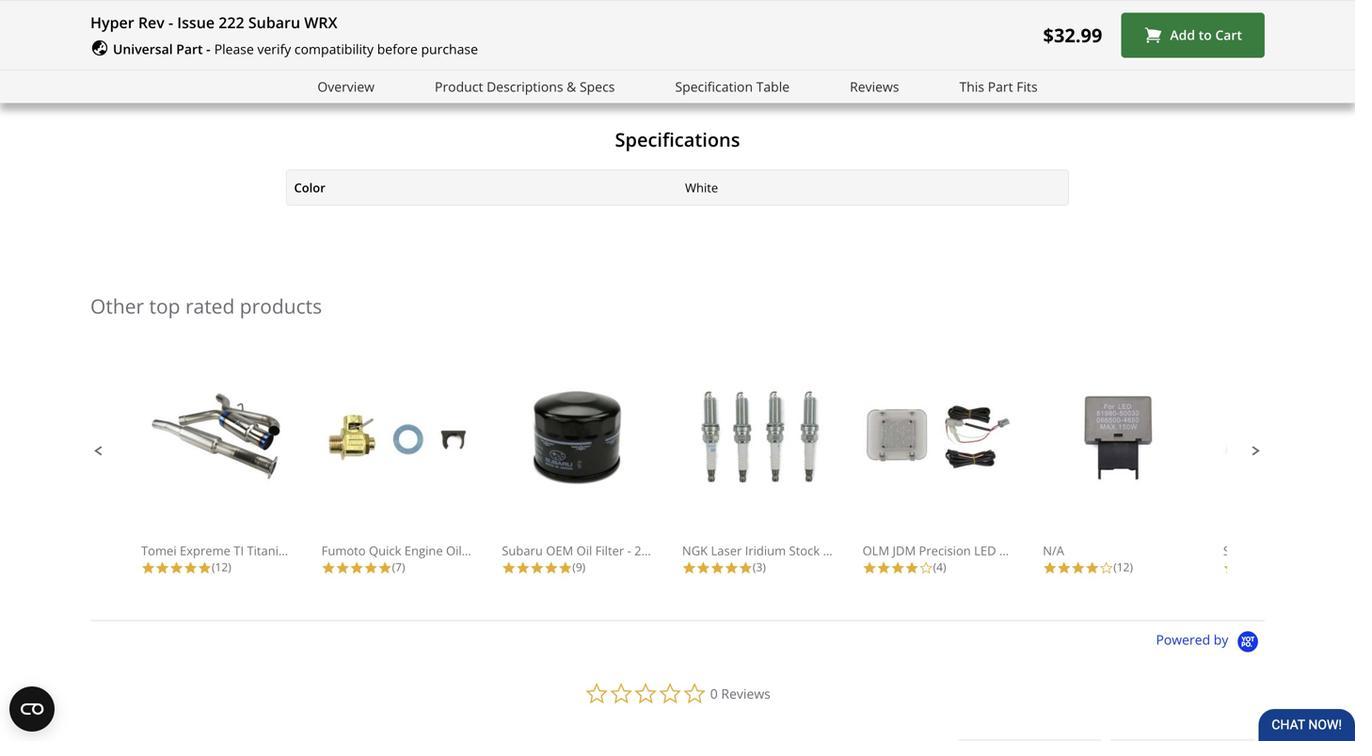 Task type: locate. For each thing, give the bounding box(es) containing it.
0 horizontal spatial (12)
[[212, 560, 231, 575]]

oil
[[446, 543, 462, 560], [577, 543, 593, 560]]

7 star image from the left
[[364, 562, 378, 576]]

1 horizontal spatial empty star image
[[1100, 562, 1114, 576]]

12 total reviews element
[[141, 560, 292, 576], [1043, 560, 1194, 576]]

-
[[168, 12, 173, 32], [206, 40, 211, 58], [628, 543, 632, 560]]

subispeed facelift jdm link
[[1224, 388, 1356, 560]]

- left please at the left of page
[[206, 40, 211, 58]]

star image
[[141, 562, 155, 576], [169, 562, 184, 576], [198, 562, 212, 576], [322, 562, 336, 576], [336, 562, 350, 576], [350, 562, 364, 576], [364, 562, 378, 576], [378, 562, 392, 576], [502, 562, 516, 576], [530, 562, 544, 576], [544, 562, 559, 576], [559, 562, 573, 576], [697, 562, 711, 576], [1043, 562, 1058, 576], [1072, 562, 1086, 576], [1224, 562, 1238, 576]]

oil right oem
[[577, 543, 593, 560]]

6 star image from the left
[[350, 562, 364, 576]]

12 star image from the left
[[1058, 562, 1072, 576]]

2 vertical spatial -
[[628, 543, 632, 560]]

1 star image from the left
[[155, 562, 169, 576]]

1 vertical spatial -
[[206, 40, 211, 58]]

0 vertical spatial part
[[176, 40, 203, 58]]

1 jdm from the left
[[893, 543, 916, 560]]

1 horizontal spatial this
[[960, 77, 985, 95]]

1 horizontal spatial part
[[988, 77, 1014, 95]]

drain
[[465, 543, 496, 560]]

(12) left ti at the bottom of page
[[212, 560, 231, 575]]

is
[[255, 3, 267, 24]]

olm jdm precision led lift gate... link
[[863, 388, 1058, 560]]

part for universal
[[176, 40, 203, 58]]

- for part
[[206, 40, 211, 58]]

jdm right olm
[[893, 543, 916, 560]]

japanese*
[[349, 3, 425, 24]]

10 star image from the left
[[891, 562, 905, 576]]

add to cart button
[[1122, 13, 1265, 58]]

7 total reviews element
[[322, 560, 472, 576]]

led
[[975, 543, 997, 560]]

2 total reviews element
[[1224, 560, 1356, 576]]

in
[[331, 3, 345, 24]]

part down issue
[[176, 40, 203, 58]]

15 star image from the left
[[1072, 562, 1086, 576]]

1 vertical spatial part
[[988, 77, 1014, 95]]

0 vertical spatial reviews
[[850, 77, 900, 95]]

other
[[90, 293, 144, 320]]

1 horizontal spatial oil
[[577, 543, 593, 560]]

0 horizontal spatial 12 total reviews element
[[141, 560, 292, 576]]

fumoto quick engine oil drain valve...
[[322, 543, 539, 560]]

(12) for n/a
[[1114, 560, 1134, 575]]

this left fits on the top right
[[960, 77, 985, 95]]

subaru up verify
[[248, 12, 300, 32]]

hyper
[[90, 12, 134, 32]]

n/a
[[1043, 543, 1065, 560]]

ngk laser iridium stock heat range... link
[[683, 388, 899, 560]]

subaru left oem
[[502, 543, 543, 560]]

8 star image from the left
[[863, 562, 877, 576]]

1 (12) from the left
[[212, 560, 231, 575]]

(7)
[[392, 560, 405, 575]]

tomei
[[141, 543, 177, 560]]

2 empty star image from the left
[[1100, 562, 1114, 576]]

0 horizontal spatial this
[[144, 3, 175, 24]]

&
[[567, 77, 577, 95]]

1 vertical spatial subaru
[[502, 543, 543, 560]]

0 horizontal spatial reviews
[[722, 686, 771, 703]]

*note:
[[90, 3, 140, 24]]

1 vertical spatial reviews
[[722, 686, 771, 703]]

1 12 total reviews element from the left
[[141, 560, 292, 576]]

2 (12) from the left
[[1114, 560, 1134, 575]]

0 horizontal spatial -
[[168, 12, 173, 32]]

rev
[[138, 12, 165, 32]]

written
[[271, 3, 327, 24]]

titanium
[[247, 543, 298, 560]]

- right filter
[[628, 543, 632, 560]]

lift
[[1000, 543, 1018, 560]]

before
[[377, 40, 418, 58]]

by
[[1214, 631, 1229, 649]]

subaru oem oil filter - 2015-2024... link
[[502, 388, 704, 560]]

1 horizontal spatial 12 total reviews element
[[1043, 560, 1194, 576]]

this part fits link
[[960, 76, 1038, 97]]

0 reviews
[[711, 686, 771, 703]]

(12) right the n/a
[[1114, 560, 1134, 575]]

- inside subaru oem oil filter - 2015-2024... link
[[628, 543, 632, 560]]

verify
[[257, 40, 291, 58]]

universal
[[113, 40, 173, 58]]

fumoto quick engine oil drain valve... link
[[322, 388, 539, 560]]

16 star image from the left
[[1224, 562, 1238, 576]]

12 total reviews element for tomei expreme ti titanium cat-back...
[[141, 560, 292, 576]]

8 star image from the left
[[378, 562, 392, 576]]

$32.99
[[1044, 22, 1103, 48]]

stock
[[790, 543, 820, 560]]

white
[[685, 179, 719, 196]]

universal part - please verify compatibility before purchase
[[113, 40, 478, 58]]

0 horizontal spatial part
[[176, 40, 203, 58]]

6 star image from the left
[[725, 562, 739, 576]]

- for rev
[[168, 12, 173, 32]]

- right rev
[[168, 12, 173, 32]]

2 horizontal spatial -
[[628, 543, 632, 560]]

(12)
[[212, 560, 231, 575], [1114, 560, 1134, 575]]

fits
[[1017, 77, 1038, 95]]

0 horizontal spatial subaru
[[248, 12, 300, 32]]

color
[[294, 179, 326, 196]]

subaru
[[248, 12, 300, 32], [502, 543, 543, 560]]

magazine
[[178, 3, 251, 24]]

product descriptions & specs link
[[435, 76, 615, 97]]

*note: this magazine is written in japanese*
[[90, 3, 425, 24]]

0 horizontal spatial oil
[[446, 543, 462, 560]]

jdm
[[893, 543, 916, 560], [1331, 543, 1354, 560]]

jdm right the facelift
[[1331, 543, 1354, 560]]

oil left drain
[[446, 543, 462, 560]]

(3)
[[753, 560, 766, 575]]

to
[[1199, 26, 1213, 44]]

2 star image from the left
[[169, 562, 184, 576]]

0 vertical spatial -
[[168, 12, 173, 32]]

2 12 total reviews element from the left
[[1043, 560, 1194, 576]]

3 star image from the left
[[198, 562, 212, 576]]

empty star image
[[919, 562, 934, 576], [1100, 562, 1114, 576]]

star image
[[155, 562, 169, 576], [184, 562, 198, 576], [516, 562, 530, 576], [683, 562, 697, 576], [711, 562, 725, 576], [725, 562, 739, 576], [739, 562, 753, 576], [863, 562, 877, 576], [877, 562, 891, 576], [891, 562, 905, 576], [905, 562, 919, 576], [1058, 562, 1072, 576], [1086, 562, 1100, 576]]

part
[[176, 40, 203, 58], [988, 77, 1014, 95]]

0 vertical spatial this
[[144, 3, 175, 24]]

9 star image from the left
[[877, 562, 891, 576]]

valve...
[[500, 543, 539, 560]]

heat
[[823, 543, 851, 560]]

ngk
[[683, 543, 708, 560]]

1 horizontal spatial -
[[206, 40, 211, 58]]

5 star image from the left
[[711, 562, 725, 576]]

(9)
[[573, 560, 586, 575]]

1 horizontal spatial (12)
[[1114, 560, 1134, 575]]

specs
[[580, 77, 615, 95]]

0 horizontal spatial empty star image
[[919, 562, 934, 576]]

1 empty star image from the left
[[919, 562, 934, 576]]

n/a link
[[1043, 388, 1194, 560]]

this left issue
[[144, 3, 175, 24]]

compatibility
[[295, 40, 374, 58]]

reviews
[[850, 77, 900, 95], [722, 686, 771, 703]]

filter
[[596, 543, 624, 560]]

1 horizontal spatial reviews
[[850, 77, 900, 95]]

1 horizontal spatial jdm
[[1331, 543, 1354, 560]]

0 horizontal spatial jdm
[[893, 543, 916, 560]]

products
[[240, 293, 322, 320]]

this
[[144, 3, 175, 24], [960, 77, 985, 95]]

product
[[435, 77, 483, 95]]

4 total reviews element
[[863, 560, 1014, 576]]

descriptions
[[487, 77, 564, 95]]

1 oil from the left
[[446, 543, 462, 560]]

part left fits on the top right
[[988, 77, 1014, 95]]

laser
[[711, 543, 742, 560]]



Task type: vqa. For each thing, say whether or not it's contained in the screenshot.


Task type: describe. For each thing, give the bounding box(es) containing it.
222
[[219, 12, 245, 32]]

12 star image from the left
[[559, 562, 573, 576]]

14 star image from the left
[[1043, 562, 1058, 576]]

cat-
[[301, 543, 324, 560]]

2015-
[[635, 543, 667, 560]]

expreme
[[180, 543, 231, 560]]

empty star image for olm jdm precision led lift gate...
[[919, 562, 934, 576]]

precision
[[919, 543, 971, 560]]

olm jdm precision led lift gate...
[[863, 543, 1058, 560]]

open widget image
[[9, 687, 55, 733]]

3 star image from the left
[[516, 562, 530, 576]]

specifications
[[615, 127, 741, 152]]

top
[[149, 293, 180, 320]]

rated
[[185, 293, 235, 320]]

powered by
[[1157, 631, 1232, 649]]

oem
[[546, 543, 574, 560]]

ngk laser iridium stock heat range...
[[683, 543, 899, 560]]

add
[[1171, 26, 1196, 44]]

range...
[[854, 543, 899, 560]]

4 star image from the left
[[683, 562, 697, 576]]

specification table link
[[676, 76, 790, 97]]

part for this
[[988, 77, 1014, 95]]

specification table
[[676, 77, 790, 95]]

hyper rev - issue 222 subaru wrx
[[90, 12, 338, 32]]

0 vertical spatial subaru
[[248, 12, 300, 32]]

issue
[[177, 12, 215, 32]]

2 jdm from the left
[[1331, 543, 1354, 560]]

engine
[[405, 543, 443, 560]]

0
[[711, 686, 718, 703]]

other top rated products
[[90, 293, 322, 320]]

tomei expreme ti titanium cat-back...
[[141, 543, 360, 560]]

this part fits
[[960, 77, 1038, 95]]

13 star image from the left
[[1086, 562, 1100, 576]]

subaru oem oil filter - 2015-2024...
[[502, 543, 704, 560]]

overview link
[[318, 76, 375, 97]]

olm
[[863, 543, 890, 560]]

wrx
[[304, 12, 338, 32]]

powered by link
[[1157, 631, 1265, 655]]

purchase
[[421, 40, 478, 58]]

3 total reviews element
[[683, 560, 833, 576]]

please
[[214, 40, 254, 58]]

specification
[[676, 77, 753, 95]]

1 vertical spatial this
[[960, 77, 985, 95]]

powered
[[1157, 631, 1211, 649]]

table
[[757, 77, 790, 95]]

13 star image from the left
[[697, 562, 711, 576]]

add to cart
[[1171, 26, 1243, 44]]

gate...
[[1021, 543, 1058, 560]]

1 star image from the left
[[141, 562, 155, 576]]

2 star image from the left
[[184, 562, 198, 576]]

subispeed
[[1224, 543, 1284, 560]]

ti
[[234, 543, 244, 560]]

subispeed facelift jdm 
[[1224, 543, 1356, 560]]

empty star image for n/a
[[1100, 562, 1114, 576]]

9 star image from the left
[[502, 562, 516, 576]]

2 oil from the left
[[577, 543, 593, 560]]

10 star image from the left
[[530, 562, 544, 576]]

product descriptions & specs
[[435, 77, 615, 95]]

7 star image from the left
[[739, 562, 753, 576]]

(4)
[[934, 560, 947, 575]]

cart
[[1216, 26, 1243, 44]]

reviews link
[[850, 76, 900, 97]]

facelift
[[1287, 543, 1328, 560]]

overview
[[318, 77, 375, 95]]

4 star image from the left
[[322, 562, 336, 576]]

back...
[[324, 543, 360, 560]]

2024...
[[667, 543, 704, 560]]

tomei expreme ti titanium cat-back... link
[[141, 388, 360, 560]]

9 total reviews element
[[502, 560, 653, 576]]

11 star image from the left
[[905, 562, 919, 576]]

fumoto
[[322, 543, 366, 560]]

(12) for tomei expreme ti titanium cat-back...
[[212, 560, 231, 575]]

11 star image from the left
[[544, 562, 559, 576]]

12 total reviews element for n/a
[[1043, 560, 1194, 576]]

quick
[[369, 543, 402, 560]]

5 star image from the left
[[336, 562, 350, 576]]

1 horizontal spatial subaru
[[502, 543, 543, 560]]



